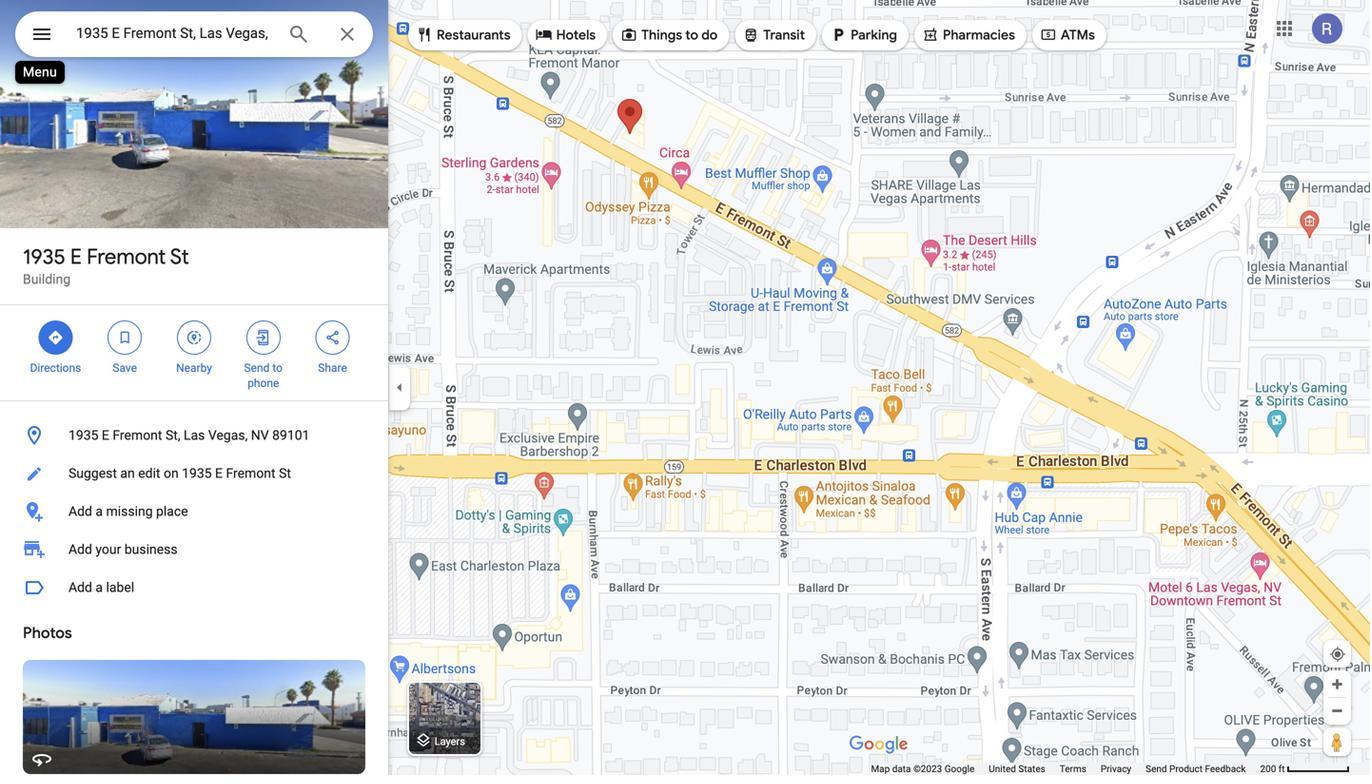 Task type: vqa. For each thing, say whether or not it's contained in the screenshot.


Task type: describe. For each thing, give the bounding box(es) containing it.

[[742, 24, 759, 45]]

1935 for st
[[23, 244, 65, 270]]

zoom in image
[[1330, 677, 1344, 692]]

missing
[[106, 504, 153, 519]]

a for missing
[[96, 504, 103, 519]]

google maps element
[[0, 0, 1370, 775]]

an
[[120, 466, 135, 481]]

1935 E Fremont St, Las Vegas, NV 89101 field
[[15, 11, 373, 57]]

fremont for st,
[[113, 428, 162, 443]]

add a label
[[69, 580, 134, 596]]

 button
[[15, 11, 69, 61]]

data
[[892, 764, 911, 775]]

phone
[[248, 377, 279, 390]]

send for send to phone
[[244, 362, 270, 375]]

product
[[1169, 764, 1203, 775]]

st inside button
[[279, 466, 291, 481]]

2 vertical spatial fremont
[[226, 466, 276, 481]]

add a label button
[[0, 569, 388, 607]]

e for st
[[70, 244, 82, 270]]

building
[[23, 272, 71, 287]]

things
[[641, 27, 682, 44]]

do
[[701, 27, 718, 44]]

restaurants
[[437, 27, 511, 44]]

on
[[164, 466, 179, 481]]

st,
[[165, 428, 180, 443]]

add your business
[[69, 542, 178, 558]]

google
[[945, 764, 975, 775]]

1935 e fremont st, las vegas, nv 89101 button
[[0, 417, 388, 455]]

e for st,
[[102, 428, 109, 443]]

 hotels
[[535, 24, 596, 45]]

suggest an edit on 1935 e fremont st
[[69, 466, 291, 481]]

add a missing place button
[[0, 493, 388, 531]]

add for add a missing place
[[69, 504, 92, 519]]

200 ft
[[1260, 764, 1285, 775]]


[[1040, 24, 1057, 45]]

directions
[[30, 362, 81, 375]]


[[535, 24, 552, 45]]

©2023
[[913, 764, 942, 775]]

privacy
[[1101, 764, 1131, 775]]


[[186, 327, 203, 348]]

atms
[[1061, 27, 1095, 44]]

las
[[184, 428, 205, 443]]

 restaurants
[[416, 24, 511, 45]]

suggest an edit on 1935 e fremont st button
[[0, 455, 388, 493]]

google account: ruby anderson  
(rubyanndersson@gmail.com) image
[[1312, 13, 1342, 44]]

actions for 1935 e fremont st region
[[0, 305, 388, 401]]

to inside the send to phone
[[272, 362, 283, 375]]

label
[[106, 580, 134, 596]]

none field inside 1935 e fremont st, las vegas, nv 89101 field
[[76, 22, 272, 45]]

add for add your business
[[69, 542, 92, 558]]

2 vertical spatial 1935
[[182, 466, 212, 481]]

states
[[1018, 764, 1045, 775]]

feedback
[[1205, 764, 1246, 775]]


[[324, 327, 341, 348]]

 things to do
[[620, 24, 718, 45]]



Task type: locate. For each thing, give the bounding box(es) containing it.
zoom out image
[[1330, 704, 1344, 718]]

nv
[[251, 428, 269, 443]]

add for add a label
[[69, 580, 92, 596]]

1 vertical spatial fremont
[[113, 428, 162, 443]]

save
[[113, 362, 137, 375]]

1935 e fremont st main content
[[0, 0, 388, 775]]

e inside the '1935 e fremont st building'
[[70, 244, 82, 270]]


[[416, 24, 433, 45]]

to left do
[[685, 27, 698, 44]]

2 vertical spatial e
[[215, 466, 223, 481]]

1935 up suggest
[[69, 428, 98, 443]]

send product feedback
[[1146, 764, 1246, 775]]

1 add from the top
[[69, 504, 92, 519]]

map data ©2023 google
[[871, 764, 975, 775]]


[[30, 20, 53, 48]]

business
[[124, 542, 178, 558]]

parking
[[851, 27, 897, 44]]

1935 inside the '1935 e fremont st building'
[[23, 244, 65, 270]]

1935 e fremont st, las vegas, nv 89101
[[69, 428, 310, 443]]

2 add from the top
[[69, 542, 92, 558]]

200
[[1260, 764, 1276, 775]]

a
[[96, 504, 103, 519], [96, 580, 103, 596]]


[[255, 327, 272, 348]]

1935 right on
[[182, 466, 212, 481]]


[[47, 327, 64, 348]]

send inside button
[[1146, 764, 1167, 775]]

show street view coverage image
[[1323, 728, 1351, 756]]

to
[[685, 27, 698, 44], [272, 362, 283, 375]]

 atms
[[1040, 24, 1095, 45]]

to up phone
[[272, 362, 283, 375]]

photos
[[23, 624, 72, 643]]

89101
[[272, 428, 310, 443]]

pharmacies
[[943, 27, 1015, 44]]

st
[[170, 244, 189, 270], [279, 466, 291, 481]]

2 a from the top
[[96, 580, 103, 596]]

1 horizontal spatial st
[[279, 466, 291, 481]]

1 horizontal spatial e
[[102, 428, 109, 443]]

st down 89101
[[279, 466, 291, 481]]

e down vegas,
[[215, 466, 223, 481]]

a left the label
[[96, 580, 103, 596]]

to inside  things to do
[[685, 27, 698, 44]]

transit
[[763, 27, 805, 44]]

0 vertical spatial fremont
[[87, 244, 166, 270]]

0 vertical spatial a
[[96, 504, 103, 519]]

a left the missing
[[96, 504, 103, 519]]

e
[[70, 244, 82, 270], [102, 428, 109, 443], [215, 466, 223, 481]]

e up suggest
[[102, 428, 109, 443]]

share
[[318, 362, 347, 375]]

1 vertical spatial a
[[96, 580, 103, 596]]

3 add from the top
[[69, 580, 92, 596]]

1 horizontal spatial 1935
[[69, 428, 98, 443]]

add left your
[[69, 542, 92, 558]]

collapse side panel image
[[389, 377, 410, 398]]

hotels
[[556, 27, 596, 44]]

0 vertical spatial to
[[685, 27, 698, 44]]

0 vertical spatial e
[[70, 244, 82, 270]]

ft
[[1278, 764, 1285, 775]]

 search field
[[15, 11, 373, 61]]

place
[[156, 504, 188, 519]]

st inside the '1935 e fremont st building'
[[170, 244, 189, 270]]

1 horizontal spatial send
[[1146, 764, 1167, 775]]

privacy button
[[1101, 763, 1131, 775]]

terms button
[[1060, 763, 1086, 775]]

send product feedback button
[[1146, 763, 1246, 775]]

1 vertical spatial 1935
[[69, 428, 98, 443]]

send inside the send to phone
[[244, 362, 270, 375]]

0 vertical spatial st
[[170, 244, 189, 270]]

united states
[[989, 764, 1045, 775]]

footer containing map data ©2023 google
[[871, 763, 1260, 775]]

fremont inside the '1935 e fremont st building'
[[87, 244, 166, 270]]

200 ft button
[[1260, 764, 1350, 775]]

 pharmacies
[[922, 24, 1015, 45]]


[[116, 327, 133, 348]]

0 horizontal spatial e
[[70, 244, 82, 270]]

united
[[989, 764, 1016, 775]]

0 vertical spatial 1935
[[23, 244, 65, 270]]

send
[[244, 362, 270, 375], [1146, 764, 1167, 775]]

2 horizontal spatial e
[[215, 466, 223, 481]]

1 vertical spatial to
[[272, 362, 283, 375]]

0 horizontal spatial send
[[244, 362, 270, 375]]

0 vertical spatial add
[[69, 504, 92, 519]]

send for send product feedback
[[1146, 764, 1167, 775]]

0 horizontal spatial 1935
[[23, 244, 65, 270]]

a for label
[[96, 580, 103, 596]]

vegas,
[[208, 428, 248, 443]]


[[922, 24, 939, 45]]

1 a from the top
[[96, 504, 103, 519]]

map
[[871, 764, 890, 775]]

 parking
[[830, 24, 897, 45]]

1 vertical spatial e
[[102, 428, 109, 443]]

a inside button
[[96, 580, 103, 596]]

layers
[[435, 736, 465, 748]]

1 horizontal spatial to
[[685, 27, 698, 44]]

st up 
[[170, 244, 189, 270]]

send up phone
[[244, 362, 270, 375]]

fremont up 
[[87, 244, 166, 270]]

1 vertical spatial add
[[69, 542, 92, 558]]

1935 for st,
[[69, 428, 98, 443]]

add down suggest
[[69, 504, 92, 519]]

 transit
[[742, 24, 805, 45]]

send to phone
[[244, 362, 283, 390]]

united states button
[[989, 763, 1045, 775]]

add inside button
[[69, 580, 92, 596]]

suggest
[[69, 466, 117, 481]]

show your location image
[[1329, 646, 1346, 663]]

send left product
[[1146, 764, 1167, 775]]

fremont left st,
[[113, 428, 162, 443]]

fremont
[[87, 244, 166, 270], [113, 428, 162, 443], [226, 466, 276, 481]]

footer inside google maps "element"
[[871, 763, 1260, 775]]

2 vertical spatial add
[[69, 580, 92, 596]]

a inside "button"
[[96, 504, 103, 519]]

footer
[[871, 763, 1260, 775]]

fremont down nv
[[226, 466, 276, 481]]

fremont for st
[[87, 244, 166, 270]]

add your business link
[[0, 531, 388, 569]]

add inside "button"
[[69, 504, 92, 519]]

edit
[[138, 466, 160, 481]]

your
[[96, 542, 121, 558]]

0 horizontal spatial to
[[272, 362, 283, 375]]


[[620, 24, 638, 45]]

1935 up building
[[23, 244, 65, 270]]

1 vertical spatial st
[[279, 466, 291, 481]]

add left the label
[[69, 580, 92, 596]]

1 vertical spatial send
[[1146, 764, 1167, 775]]

2 horizontal spatial 1935
[[182, 466, 212, 481]]

nearby
[[176, 362, 212, 375]]

None field
[[76, 22, 272, 45]]

1935 e fremont st building
[[23, 244, 189, 287]]

add
[[69, 504, 92, 519], [69, 542, 92, 558], [69, 580, 92, 596]]

terms
[[1060, 764, 1086, 775]]

e up building
[[70, 244, 82, 270]]

0 vertical spatial send
[[244, 362, 270, 375]]


[[830, 24, 847, 45]]

0 horizontal spatial st
[[170, 244, 189, 270]]

1935
[[23, 244, 65, 270], [69, 428, 98, 443], [182, 466, 212, 481]]

add a missing place
[[69, 504, 188, 519]]



